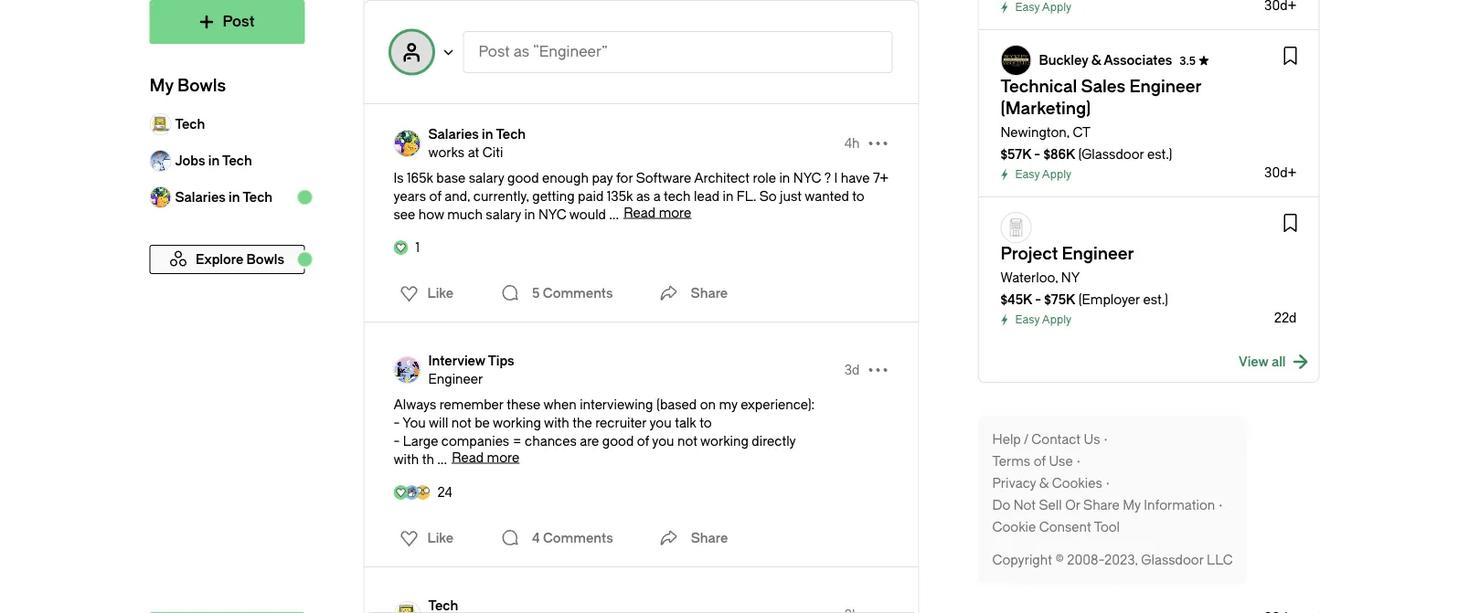 Task type: locate. For each thing, give the bounding box(es) containing it.
good down the recruiter
[[602, 434, 634, 449]]

1 vertical spatial share
[[1084, 498, 1120, 513]]

much
[[447, 207, 483, 222]]

2 rections list menu from the top
[[389, 279, 459, 308]]

easy
[[1015, 1, 1040, 14], [1015, 168, 1040, 181], [1015, 314, 1040, 326]]

comments inside 9 comments button
[[543, 59, 613, 74]]

1 like from the top
[[427, 59, 454, 74]]

of inside always remember these when interviewing (based on my experience): - you will not be working with the recruiter you talk to - large companies = chances are good of you not working directly with th ...
[[637, 434, 649, 449]]

0 vertical spatial image for post author image
[[394, 130, 421, 157]]

2 share button from the top
[[654, 520, 728, 557]]

5 comments button
[[496, 275, 618, 312]]

engineer inside technical sales engineer (marketing) newington, ct $57k - $86k (glassdoor est.)
[[1130, 77, 1202, 96]]

-
[[1034, 147, 1041, 162], [1035, 292, 1042, 307], [394, 416, 400, 431], [394, 434, 400, 449]]

apply for technical
[[1042, 168, 1072, 181]]

citi
[[483, 145, 503, 160]]

1 horizontal spatial to
[[852, 189, 865, 204]]

4 comments
[[532, 531, 613, 546]]

working up =
[[493, 416, 541, 431]]

salary
[[469, 171, 504, 186], [486, 207, 521, 222]]

1 vertical spatial read more
[[452, 450, 520, 465]]

as
[[514, 43, 530, 60], [636, 189, 650, 204]]

tech
[[175, 117, 205, 132], [496, 127, 526, 142], [222, 153, 252, 168], [243, 190, 273, 205]]

- right $57k
[[1034, 147, 1041, 162]]

read more button down 'a'
[[624, 205, 691, 220]]

salaries down jobs
[[175, 190, 226, 205]]

1 vertical spatial salaries
[[175, 190, 226, 205]]

0 vertical spatial read more button
[[624, 205, 691, 220]]

tech down the jobs in tech link
[[243, 190, 273, 205]]

1 rections list menu from the top
[[389, 52, 459, 81]]

0 horizontal spatial read more button
[[452, 450, 520, 465]]

3 comments from the top
[[543, 531, 613, 546]]

1 vertical spatial my
[[1123, 498, 1141, 513]]

to inside is 165k base salary good enough pay for software architect role in nyc ?  i have 7+ years of and, currently, getting paid 135k as a tech lead in fl. so just wanted to see how much salary in nyc would  ...
[[852, 189, 865, 204]]

2 vertical spatial engineer
[[428, 372, 483, 387]]

with down when
[[544, 416, 569, 431]]

associates
[[1104, 52, 1173, 67]]

3 easy apply from the top
[[1015, 314, 1072, 326]]

0 vertical spatial share button
[[654, 275, 728, 312]]

like for 15
[[427, 59, 454, 74]]

salaries for salaries in tech
[[175, 190, 226, 205]]

just
[[780, 189, 802, 204]]

1
[[416, 240, 420, 255]]

2 horizontal spatial of
[[1034, 454, 1046, 469]]

1 horizontal spatial my
[[1123, 498, 1141, 513]]

buckley & associates 3.5 ★
[[1039, 52, 1210, 67]]

1 vertical spatial est.)
[[1143, 292, 1169, 307]]

base
[[436, 171, 466, 186]]

... right th
[[437, 452, 447, 467]]

salaries in tech link up at
[[428, 125, 526, 144]]

0 vertical spatial easy
[[1015, 1, 1040, 14]]

more down tech
[[659, 205, 691, 220]]

apply down $86k
[[1042, 168, 1072, 181]]

engineer down 3.5
[[1130, 77, 1202, 96]]

1 horizontal spatial read
[[624, 205, 656, 220]]

0 horizontal spatial nyc
[[539, 207, 567, 222]]

interviewing
[[580, 397, 653, 412]]

0 vertical spatial est.)
[[1147, 147, 1173, 162]]

salaries in tech link down 'jobs in tech'
[[150, 179, 305, 216]]

is 165k base salary good enough pay for software architect role in nyc ?  i have 7+ years of and, currently, getting paid 135k as a tech lead in fl. so just wanted to see how much salary in nyc would  ...
[[394, 171, 889, 222]]

to down "have"
[[852, 189, 865, 204]]

1 vertical spatial read more button
[[452, 450, 520, 465]]

1 horizontal spatial with
[[544, 416, 569, 431]]

tech up citi
[[496, 127, 526, 142]]

2 like from the top
[[427, 286, 454, 301]]

comments inside "4 comments" button
[[543, 531, 613, 546]]

0 vertical spatial &
[[1092, 52, 1101, 67]]

recruiter
[[595, 416, 647, 431]]

0 horizontal spatial of
[[429, 189, 441, 204]]

2008-
[[1067, 553, 1105, 568]]

& inside help / contact us terms of use privacy & cookies do not sell or share my information cookie consent tool
[[1040, 476, 1049, 491]]

1 apply from the top
[[1042, 1, 1072, 14]]

talk
[[675, 416, 697, 431]]

image for post author image for engineer
[[394, 357, 421, 384]]

salaries inside salaries in tech works at citi
[[428, 127, 479, 142]]

2 image for post author image from the top
[[394, 357, 421, 384]]

share for software
[[691, 286, 728, 301]]

easy down $57k
[[1015, 168, 1040, 181]]

engineer for tips
[[428, 372, 483, 387]]

works
[[428, 145, 465, 160]]

1 vertical spatial rections list menu
[[389, 279, 459, 308]]

comments right the 4
[[543, 531, 613, 546]]

tech inside salaries in tech works at citi
[[496, 127, 526, 142]]

comments inside "5 comments" button
[[543, 286, 613, 301]]

copyright © 2008-2023, glassdoor llc
[[993, 553, 1233, 568]]

like for 1
[[427, 286, 454, 301]]

engineer up ny
[[1062, 245, 1134, 264]]

0 vertical spatial ...
[[609, 207, 619, 222]]

0 horizontal spatial to
[[700, 416, 712, 431]]

like
[[427, 59, 454, 74], [427, 286, 454, 301], [427, 531, 454, 546]]

share button for 5 comments
[[654, 275, 728, 312]]

engineer down interview
[[428, 372, 483, 387]]

of up how
[[429, 189, 441, 204]]

1 horizontal spatial read more
[[624, 205, 691, 220]]

1 vertical spatial ...
[[437, 452, 447, 467]]

easy apply for project
[[1015, 314, 1072, 326]]

0 vertical spatial with
[[544, 416, 569, 431]]

1 horizontal spatial of
[[637, 434, 649, 449]]

salaries in tech
[[175, 190, 273, 205]]

1 share button from the top
[[654, 275, 728, 312]]

read down 'a'
[[624, 205, 656, 220]]

- inside technical sales engineer (marketing) newington, ct $57k - $86k (glassdoor est.)
[[1034, 147, 1041, 162]]

more
[[659, 205, 691, 220], [487, 450, 520, 465]]

salaries
[[428, 127, 479, 142], [175, 190, 226, 205]]

est.) inside project engineer waterloo, ny $45k - $75k (employer est.)
[[1143, 292, 1169, 307]]

to down on
[[700, 416, 712, 431]]

1 vertical spatial nyc
[[539, 207, 567, 222]]

0 vertical spatial my
[[150, 76, 174, 96]]

1 vertical spatial of
[[637, 434, 649, 449]]

engineer inside interview tips engineer
[[428, 372, 483, 387]]

privacy & cookies link
[[993, 475, 1114, 493]]

image for post author image
[[394, 130, 421, 157], [394, 357, 421, 384]]

tool
[[1094, 520, 1120, 535]]

tech down tech link
[[222, 153, 252, 168]]

salary up currently,
[[469, 171, 504, 186]]

& down terms of use link
[[1040, 476, 1049, 491]]

2 vertical spatial like
[[427, 531, 454, 546]]

read more for =
[[452, 450, 520, 465]]

rections list menu for 15
[[389, 52, 459, 81]]

1 vertical spatial as
[[636, 189, 650, 204]]

est.) right (glassdoor
[[1147, 147, 1173, 162]]

- left the $75k
[[1035, 292, 1042, 307]]

like down 24
[[427, 531, 454, 546]]

... inside always remember these when interviewing (based on my experience): - you will not be working with the recruiter you talk to - large companies = chances are good of you not working directly with th ...
[[437, 452, 447, 467]]

5
[[532, 286, 540, 301]]

remember
[[440, 397, 504, 412]]

rections list menu for 24
[[389, 524, 459, 553]]

apply up buckley
[[1042, 1, 1072, 14]]

0 horizontal spatial more
[[487, 450, 520, 465]]

1 vertical spatial apply
[[1042, 168, 1072, 181]]

0 vertical spatial share
[[691, 286, 728, 301]]

3d
[[845, 363, 860, 378]]

rections list menu
[[389, 52, 459, 81], [389, 279, 459, 308], [389, 524, 459, 553]]

of down the recruiter
[[637, 434, 649, 449]]

my left bowls at the top of the page
[[150, 76, 174, 96]]

2 easy apply from the top
[[1015, 168, 1072, 181]]

chances
[[525, 434, 577, 449]]

1 vertical spatial with
[[394, 452, 419, 467]]

(glassdoor
[[1079, 147, 1144, 162]]

more for a
[[659, 205, 691, 220]]

easy up buckley & associates logo
[[1015, 1, 1040, 14]]

1 easy from the top
[[1015, 1, 1040, 14]]

3 rections list menu from the top
[[389, 524, 459, 553]]

image for post author image up is
[[394, 130, 421, 157]]

1 vertical spatial read
[[452, 450, 484, 465]]

my
[[719, 397, 738, 412]]

$86k
[[1044, 147, 1076, 162]]

2 vertical spatial apply
[[1042, 314, 1072, 326]]

salary down currently,
[[486, 207, 521, 222]]

0 vertical spatial read
[[624, 205, 656, 220]]

jobs in tech link
[[150, 143, 305, 179]]

in inside salaries in tech works at citi
[[482, 127, 493, 142]]

1 horizontal spatial working
[[701, 434, 749, 449]]

est.) right (employer on the right of page
[[1143, 292, 1169, 307]]

paid
[[578, 189, 604, 204]]

0 horizontal spatial not
[[452, 416, 472, 431]]

1 vertical spatial working
[[701, 434, 749, 449]]

these
[[507, 397, 541, 412]]

1 horizontal spatial nyc
[[793, 171, 822, 186]]

2 vertical spatial of
[[1034, 454, 1046, 469]]

1 horizontal spatial salaries in tech link
[[428, 125, 526, 144]]

rections list menu down 1
[[389, 279, 459, 308]]

... down 135k
[[609, 207, 619, 222]]

1 horizontal spatial &
[[1092, 52, 1101, 67]]

0 vertical spatial engineer
[[1130, 77, 1202, 96]]

share for experience):
[[691, 531, 728, 546]]

1 vertical spatial engineer
[[1062, 245, 1134, 264]]

1 vertical spatial easy
[[1015, 168, 1040, 181]]

working down my
[[701, 434, 749, 449]]

1 vertical spatial like
[[427, 286, 454, 301]]

0 horizontal spatial read
[[452, 450, 484, 465]]

in
[[482, 127, 493, 142], [208, 153, 220, 168], [779, 171, 790, 186], [723, 189, 734, 204], [229, 190, 240, 205], [525, 207, 535, 222]]

©
[[1056, 553, 1064, 568]]

2 apply from the top
[[1042, 168, 1072, 181]]

0 horizontal spatial good
[[508, 171, 539, 186]]

2023,
[[1105, 553, 1138, 568]]

3 like from the top
[[427, 531, 454, 546]]

terms
[[993, 454, 1031, 469]]

0 vertical spatial easy apply
[[1015, 1, 1072, 14]]

$45k
[[1001, 292, 1032, 307]]

so
[[760, 189, 777, 204]]

- inside project engineer waterloo, ny $45k - $75k (employer est.)
[[1035, 292, 1042, 307]]

easy for project
[[1015, 314, 1040, 326]]

as inside button
[[514, 43, 530, 60]]

good inside is 165k base salary good enough pay for software architect role in nyc ?  i have 7+ years of and, currently, getting paid 135k as a tech lead in fl. so just wanted to see how much salary in nyc would  ...
[[508, 171, 539, 186]]

engineer inside project engineer waterloo, ny $45k - $75k (employer est.)
[[1062, 245, 1134, 264]]

0 vertical spatial to
[[852, 189, 865, 204]]

tech for salaries in tech works at citi
[[496, 127, 526, 142]]

1 vertical spatial more
[[487, 450, 520, 465]]

0 vertical spatial rections list menu
[[389, 52, 459, 81]]

rections list menu down 24
[[389, 524, 459, 553]]

1 horizontal spatial as
[[636, 189, 650, 204]]

0 vertical spatial more
[[659, 205, 691, 220]]

1 vertical spatial comments
[[543, 286, 613, 301]]

engineer for sales
[[1130, 77, 1202, 96]]

0 horizontal spatial read more
[[452, 450, 520, 465]]

of left use
[[1034, 454, 1046, 469]]

1 horizontal spatial ...
[[609, 207, 619, 222]]

1 vertical spatial image for post author image
[[394, 357, 421, 384]]

like up interview
[[427, 286, 454, 301]]

0 vertical spatial as
[[514, 43, 530, 60]]

& up the sales
[[1092, 52, 1101, 67]]

1 vertical spatial easy apply
[[1015, 168, 1072, 181]]

3 apply from the top
[[1042, 314, 1072, 326]]

read more button down the companies
[[452, 450, 520, 465]]

2 vertical spatial rections list menu
[[389, 524, 459, 553]]

1 horizontal spatial read more button
[[624, 205, 691, 220]]

read more button for as
[[624, 205, 691, 220]]

1 vertical spatial salaries in tech link
[[150, 179, 305, 216]]

1 vertical spatial to
[[700, 416, 712, 431]]

easy apply down the $75k
[[1015, 314, 1072, 326]]

comments right 9
[[543, 59, 613, 74]]

0 vertical spatial read more
[[624, 205, 691, 220]]

1 horizontal spatial more
[[659, 205, 691, 220]]

0 vertical spatial like
[[427, 59, 454, 74]]

read for 135k
[[624, 205, 656, 220]]

jobs list element
[[979, 0, 1319, 342]]

0 horizontal spatial as
[[514, 43, 530, 60]]

2 vertical spatial share
[[691, 531, 728, 546]]

0 horizontal spatial salaries
[[175, 190, 226, 205]]

0 vertical spatial comments
[[543, 59, 613, 74]]

in down the jobs in tech link
[[229, 190, 240, 205]]

in up citi
[[482, 127, 493, 142]]

read down the companies
[[452, 450, 484, 465]]

easy apply up buckley
[[1015, 1, 1072, 14]]

2 vertical spatial comments
[[543, 531, 613, 546]]

2 comments from the top
[[543, 286, 613, 301]]

as left 'a'
[[636, 189, 650, 204]]

terms of use link
[[993, 453, 1084, 471]]

0 vertical spatial salaries
[[428, 127, 479, 142]]

2 easy from the top
[[1015, 168, 1040, 181]]

my
[[150, 76, 174, 96], [1123, 498, 1141, 513]]

comments right 5
[[543, 286, 613, 301]]

1 vertical spatial good
[[602, 434, 634, 449]]

apply down the $75k
[[1042, 314, 1072, 326]]

years
[[394, 189, 426, 204]]

jobs in tech
[[175, 153, 252, 168]]

2 vertical spatial easy apply
[[1015, 314, 1072, 326]]

contact
[[1032, 432, 1081, 447]]

read more down 'a'
[[624, 205, 691, 220]]

my left information
[[1123, 498, 1141, 513]]

0 vertical spatial salaries in tech link
[[428, 125, 526, 144]]

easy for technical
[[1015, 168, 1040, 181]]

comments for 5 comments
[[543, 286, 613, 301]]

1 horizontal spatial salaries
[[428, 127, 479, 142]]

like for 24
[[427, 531, 454, 546]]

do
[[993, 498, 1011, 513]]

0 vertical spatial apply
[[1042, 1, 1072, 14]]

0 vertical spatial not
[[452, 416, 472, 431]]

sell
[[1039, 498, 1062, 513]]

read
[[624, 205, 656, 220], [452, 450, 484, 465]]

1 image for post author image from the top
[[394, 130, 421, 157]]

& inside jobs list element
[[1092, 52, 1101, 67]]

like down 15
[[427, 59, 454, 74]]

1 vertical spatial &
[[1040, 476, 1049, 491]]

0 vertical spatial you
[[650, 416, 672, 431]]

easy down $45k
[[1015, 314, 1040, 326]]

rections list menu down 15
[[389, 52, 459, 81]]

experience):
[[741, 397, 815, 412]]

salaries up works at the top of page
[[428, 127, 479, 142]]

i
[[834, 171, 838, 186]]

rections list menu for 1
[[389, 279, 459, 308]]

3 easy from the top
[[1015, 314, 1040, 326]]

good up currently,
[[508, 171, 539, 186]]

easy apply down $86k
[[1015, 168, 1072, 181]]

image for post author image up always
[[394, 357, 421, 384]]

with left th
[[394, 452, 419, 467]]

lead
[[694, 189, 720, 204]]

how
[[419, 207, 444, 222]]

1 vertical spatial share button
[[654, 520, 728, 557]]

2 vertical spatial easy
[[1015, 314, 1040, 326]]

in down getting
[[525, 207, 535, 222]]

engineer
[[1130, 77, 1202, 96], [1062, 245, 1134, 264], [428, 372, 483, 387]]

buckley & associates logo image
[[1002, 46, 1031, 75]]

getting
[[532, 189, 575, 204]]

1 comments from the top
[[543, 59, 613, 74]]

comments for 4 comments
[[543, 531, 613, 546]]

read more down the companies
[[452, 450, 520, 465]]

nyc left ?
[[793, 171, 822, 186]]

at
[[468, 145, 479, 160]]

nyc down getting
[[539, 207, 567, 222]]

0 horizontal spatial ...
[[437, 452, 447, 467]]

4h link
[[845, 134, 860, 153]]

(marketing)
[[1001, 99, 1091, 118]]

not left be
[[452, 416, 472, 431]]

as left 9
[[514, 43, 530, 60]]

1 horizontal spatial not
[[678, 434, 698, 449]]

not down the talk
[[678, 434, 698, 449]]

easy apply
[[1015, 1, 1072, 14], [1015, 168, 1072, 181], [1015, 314, 1072, 326]]

buckley
[[1039, 52, 1089, 67]]

salaries in tech link
[[428, 125, 526, 144], [150, 179, 305, 216]]

0 vertical spatial working
[[493, 416, 541, 431]]

when
[[544, 397, 577, 412]]

0 horizontal spatial with
[[394, 452, 419, 467]]

apply
[[1042, 1, 1072, 14], [1042, 168, 1072, 181], [1042, 314, 1072, 326]]

more down =
[[487, 450, 520, 465]]

ct
[[1073, 125, 1091, 140]]



Task type: describe. For each thing, give the bounding box(es) containing it.
all
[[1272, 354, 1286, 369]]

$57k
[[1001, 147, 1031, 162]]

read for companies
[[452, 450, 484, 465]]

help
[[993, 432, 1021, 447]]

of inside is 165k base salary good enough pay for software architect role in nyc ?  i have 7+ years of and, currently, getting paid 135k as a tech lead in fl. so just wanted to see how much salary in nyc would  ...
[[429, 189, 441, 204]]

share inside help / contact us terms of use privacy & cookies do not sell or share my information cookie consent tool
[[1084, 498, 1120, 513]]

... inside is 165k base salary good enough pay for software architect role in nyc ?  i have 7+ years of and, currently, getting paid 135k as a tech lead in fl. so just wanted to see how much salary in nyc would  ...
[[609, 207, 619, 222]]

4
[[532, 531, 540, 546]]

image for post author image for works at
[[394, 130, 421, 157]]

tips
[[488, 353, 514, 368]]

tech up jobs
[[175, 117, 205, 132]]

wanted
[[805, 189, 849, 204]]

toogle identity image
[[394, 602, 421, 614]]

on
[[700, 397, 716, 412]]

not
[[1014, 498, 1036, 513]]

interview
[[428, 353, 485, 368]]

have
[[841, 171, 870, 186]]

will
[[429, 416, 448, 431]]

post as "engineer"
[[479, 43, 608, 60]]

=
[[513, 434, 522, 449]]

$75k
[[1045, 292, 1076, 307]]

architect
[[694, 171, 750, 186]]

waterloo,
[[1001, 270, 1058, 285]]

my bowls
[[150, 76, 226, 96]]

in up just
[[779, 171, 790, 186]]

7+
[[873, 171, 889, 186]]

est.) inside technical sales engineer (marketing) newington, ct $57k - $86k (glassdoor est.)
[[1147, 147, 1173, 162]]

toogle identity image
[[390, 30, 434, 74]]

role
[[753, 171, 776, 186]]

sales
[[1081, 77, 1126, 96]]

9 comments
[[532, 59, 613, 74]]

0 vertical spatial nyc
[[793, 171, 822, 186]]

in left fl.
[[723, 189, 734, 204]]

currently,
[[473, 189, 529, 204]]

more for chances
[[487, 450, 520, 465]]

as inside is 165k base salary good enough pay for software architect role in nyc ?  i have 7+ years of and, currently, getting paid 135k as a tech lead in fl. so just wanted to see how much salary in nyc would  ...
[[636, 189, 650, 204]]

5 comments
[[532, 286, 613, 301]]

a
[[653, 189, 661, 204]]

9
[[532, 59, 540, 74]]

1 vertical spatial you
[[652, 434, 674, 449]]

help / contact us terms of use privacy & cookies do not sell or share my information cookie consent tool
[[993, 432, 1215, 535]]

135k
[[607, 189, 633, 204]]

project
[[1001, 245, 1058, 264]]

?
[[824, 171, 831, 186]]

/
[[1024, 432, 1029, 447]]

enough
[[542, 171, 589, 186]]

glassdoor
[[1141, 553, 1204, 568]]

or
[[1065, 498, 1080, 513]]

see
[[394, 207, 415, 222]]

salaries in tech works at citi
[[428, 127, 526, 160]]

help / contact us link
[[993, 431, 1112, 449]]

bowls
[[177, 76, 226, 96]]

(based
[[656, 397, 697, 412]]

apply for project
[[1042, 314, 1072, 326]]

1 vertical spatial not
[[678, 434, 698, 449]]

project engineer link
[[1001, 245, 1134, 264]]

3.5
[[1180, 54, 1196, 67]]

in right jobs
[[208, 153, 220, 168]]

- left you
[[394, 416, 400, 431]]

0 horizontal spatial salaries in tech link
[[150, 179, 305, 216]]

0 horizontal spatial working
[[493, 416, 541, 431]]

cookie consent tool link
[[993, 518, 1120, 537]]

th
[[422, 452, 434, 467]]

technical sales engineer (marketing) link
[[1001, 77, 1202, 118]]

post as "engineer" button
[[463, 31, 893, 73]]

the
[[573, 416, 592, 431]]

4h
[[845, 136, 860, 151]]

copyright
[[993, 553, 1052, 568]]

always remember these when interviewing (based on my experience): - you will not be working with the recruiter you talk to - large companies = chances are good of you not working directly with th ...
[[394, 397, 815, 467]]

ny
[[1061, 270, 1080, 285]]

newington,
[[1001, 125, 1070, 140]]

are
[[580, 434, 599, 449]]

is
[[394, 171, 404, 186]]

tech link
[[150, 106, 305, 143]]

0 horizontal spatial my
[[150, 76, 174, 96]]

always
[[394, 397, 436, 412]]

- left large on the bottom left of page
[[394, 434, 400, 449]]

comments for 9 comments
[[543, 59, 613, 74]]

information
[[1144, 498, 1215, 513]]

read more for as
[[624, 205, 691, 220]]

cookie
[[993, 520, 1036, 535]]

use
[[1049, 454, 1073, 469]]

30d+
[[1265, 165, 1297, 180]]

easy apply for technical
[[1015, 168, 1072, 181]]

you
[[403, 416, 426, 431]]

salaries for salaries in tech works at citi
[[428, 127, 479, 142]]

3d link
[[845, 361, 860, 379]]

engineer button
[[428, 370, 514, 389]]

"engineer"
[[533, 43, 608, 60]]

1 vertical spatial salary
[[486, 207, 521, 222]]

tech for jobs in tech
[[222, 153, 252, 168]]

interview tips engineer
[[428, 353, 514, 387]]

4 comments button
[[496, 520, 618, 557]]

and,
[[445, 189, 470, 204]]

tech for salaries in tech
[[243, 190, 273, 205]]

technical
[[1001, 77, 1077, 96]]

view
[[1239, 354, 1269, 369]]

my inside help / contact us terms of use privacy & cookies do not sell or share my information cookie consent tool
[[1123, 498, 1141, 513]]

jobs
[[175, 153, 205, 168]]

to inside always remember these when interviewing (based on my experience): - you will not be working with the recruiter you talk to - large companies = chances are good of you not working directly with th ...
[[700, 416, 712, 431]]

interview tips link
[[428, 352, 514, 370]]

1 easy apply from the top
[[1015, 1, 1072, 14]]

tech
[[664, 189, 691, 204]]

software
[[636, 171, 691, 186]]

good inside always remember these when interviewing (based on my experience): - you will not be working with the recruiter you talk to - large companies = chances are good of you not working directly with th ...
[[602, 434, 634, 449]]

of inside help / contact us terms of use privacy & cookies do not sell or share my information cookie consent tool
[[1034, 454, 1046, 469]]

view all link
[[1239, 353, 1308, 371]]

directly
[[752, 434, 796, 449]]

read more button for =
[[452, 450, 520, 465]]

0 vertical spatial salary
[[469, 171, 504, 186]]

share button for 4 comments
[[654, 520, 728, 557]]



Task type: vqa. For each thing, say whether or not it's contained in the screenshot.
paid
yes



